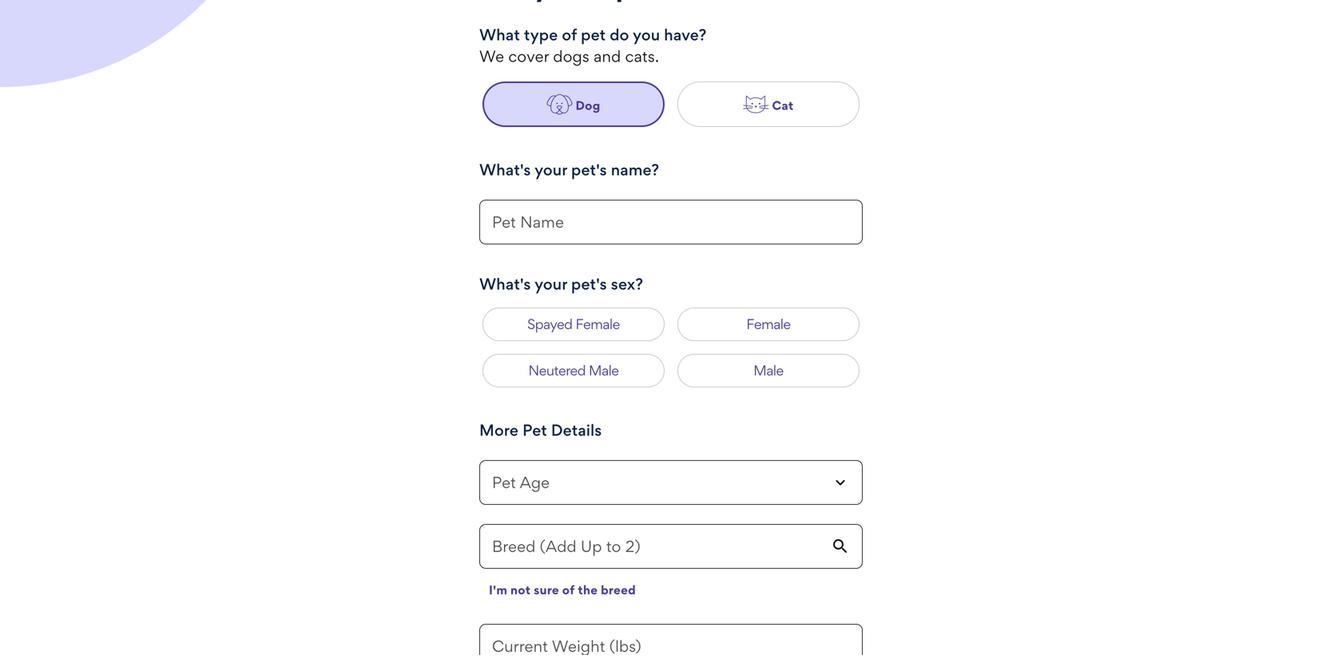 Task type: describe. For each thing, give the bounding box(es) containing it.
i'm not sure of the breed
[[489, 583, 636, 597]]

have?
[[664, 25, 707, 44]]

you
[[633, 25, 660, 44]]

i'm not sure of the breed button
[[480, 581, 646, 600]]

1 male from the left
[[589, 362, 619, 379]]

dogs
[[553, 47, 590, 66]]

what's for what's your pet's sex?
[[480, 275, 531, 294]]

your for name?
[[535, 160, 568, 179]]

name?
[[611, 160, 659, 179]]

the
[[578, 583, 598, 597]]

do
[[610, 25, 629, 44]]

what
[[480, 25, 520, 44]]

more
[[480, 421, 519, 440]]

cat image
[[744, 95, 769, 113]]



Task type: locate. For each thing, give the bounding box(es) containing it.
pet's
[[572, 160, 607, 179], [572, 275, 607, 294]]

0 vertical spatial of
[[562, 25, 577, 44]]

details
[[551, 421, 602, 440]]

pet
[[581, 25, 606, 44]]

1 pet's from the top
[[572, 160, 607, 179]]

neutered
[[529, 362, 586, 379]]

pet's left sex? at the top left of page
[[572, 275, 607, 294]]

what type of pet do you have? we cover dogs and cats.
[[480, 25, 707, 66]]

female
[[576, 316, 620, 333], [747, 316, 791, 333]]

of inside what type of pet do you have? we cover dogs and cats.
[[562, 25, 577, 44]]

2 male from the left
[[754, 362, 784, 379]]

i'm
[[489, 583, 508, 597]]

1 what's from the top
[[480, 160, 531, 179]]

pet's left name?
[[572, 160, 607, 179]]

your for sex?
[[535, 275, 568, 294]]

what's your pet's sex?
[[480, 275, 643, 294]]

1 vertical spatial what's
[[480, 275, 531, 294]]

neutered male
[[529, 362, 619, 379]]

what's
[[480, 160, 531, 179], [480, 275, 531, 294]]

pet's for sex?
[[572, 275, 607, 294]]

what's your pet's name?
[[480, 160, 659, 179]]

1 female from the left
[[576, 316, 620, 333]]

type
[[524, 25, 558, 44]]

None text field
[[480, 200, 863, 245], [480, 524, 863, 569], [480, 200, 863, 245], [480, 524, 863, 569]]

2 your from the top
[[535, 275, 568, 294]]

not
[[511, 583, 531, 597]]

1 vertical spatial your
[[535, 275, 568, 294]]

spayed female
[[528, 316, 620, 333]]

1 horizontal spatial male
[[754, 362, 784, 379]]

what's for what's your pet's name?
[[480, 160, 531, 179]]

of left the
[[562, 583, 575, 597]]

0 horizontal spatial female
[[576, 316, 620, 333]]

and
[[594, 47, 621, 66]]

0 vertical spatial your
[[535, 160, 568, 179]]

None number field
[[480, 624, 863, 655]]

pet's for name?
[[572, 160, 607, 179]]

dog image
[[547, 94, 573, 115]]

breed
[[601, 583, 636, 597]]

your down dog image at left
[[535, 160, 568, 179]]

pet
[[523, 421, 547, 440]]

your
[[535, 160, 568, 179], [535, 275, 568, 294]]

of up dogs
[[562, 25, 577, 44]]

1 vertical spatial pet's
[[572, 275, 607, 294]]

2 female from the left
[[747, 316, 791, 333]]

0 vertical spatial what's
[[480, 160, 531, 179]]

male
[[589, 362, 619, 379], [754, 362, 784, 379]]

0 horizontal spatial male
[[589, 362, 619, 379]]

sex?
[[611, 275, 643, 294]]

2 what's from the top
[[480, 275, 531, 294]]

more pet details
[[480, 421, 602, 440]]

1 of from the top
[[562, 25, 577, 44]]

0 vertical spatial pet's
[[572, 160, 607, 179]]

of
[[562, 25, 577, 44], [562, 583, 575, 597]]

cats.
[[625, 47, 660, 66]]

we
[[480, 47, 505, 66]]

spayed
[[528, 316, 573, 333]]

cover
[[509, 47, 549, 66]]

sure
[[534, 583, 559, 597]]

1 vertical spatial of
[[562, 583, 575, 597]]

2 of from the top
[[562, 583, 575, 597]]

1 your from the top
[[535, 160, 568, 179]]

1 horizontal spatial female
[[747, 316, 791, 333]]

2 pet's from the top
[[572, 275, 607, 294]]

your up the spayed
[[535, 275, 568, 294]]

of inside button
[[562, 583, 575, 597]]



Task type: vqa. For each thing, say whether or not it's contained in the screenshot.
the Free delivery on first-time orders over $35 button
no



